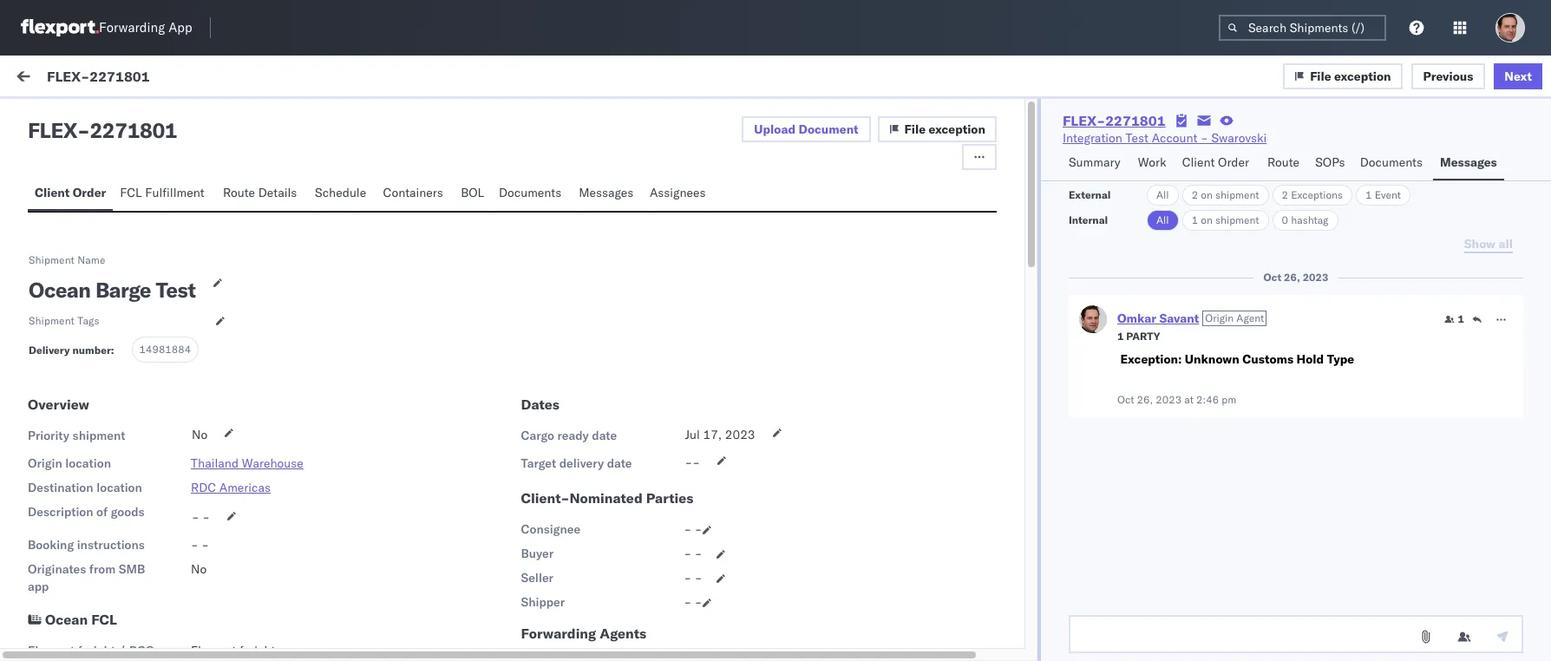 Task type: vqa. For each thing, say whether or not it's contained in the screenshot.
FCL Fulfillment button
yes



Task type: locate. For each thing, give the bounding box(es) containing it.
1 vertical spatial forwarding
[[521, 625, 597, 642]]

forwarding
[[99, 20, 165, 36], [521, 625, 597, 642]]

client order down the flex
[[35, 185, 106, 201]]

1 vertical spatial all
[[1157, 214, 1170, 227]]

1 vertical spatial 2:45
[[606, 643, 633, 659]]

flexport down ocean fcl
[[28, 643, 75, 659]]

external left the (3)
[[28, 110, 73, 126]]

all button
[[1147, 185, 1179, 206], [1147, 210, 1179, 231]]

2023 for oct 26, 2023
[[1303, 271, 1329, 284]]

3 2023, from the top
[[569, 530, 603, 546]]

0 horizontal spatial warehouse
[[120, 528, 185, 544]]

oct 26, 2023, 2:45 pm pdt down forwarding agents
[[524, 643, 680, 659]]

flex-2271801 up integration
[[1063, 112, 1166, 129]]

2 all from the top
[[1157, 214, 1170, 227]]

26, down 0
[[1285, 271, 1301, 284]]

0 horizontal spatial messages
[[579, 185, 634, 201]]

shipment for 1 on shipment
[[1216, 214, 1260, 227]]

1 2 from the left
[[1192, 188, 1199, 201]]

2 on from the top
[[1201, 214, 1213, 227]]

integration
[[1063, 130, 1123, 146]]

1 horizontal spatial flex-2271801
[[1063, 112, 1166, 129]]

1 vertical spatial route
[[223, 185, 255, 201]]

forwarding down shipper
[[521, 625, 597, 642]]

date down 3:30
[[607, 456, 632, 471]]

4 pm from the top
[[636, 643, 654, 659]]

exception: down party
[[1121, 352, 1183, 367]]

americas
[[219, 480, 271, 496]]

client for the rightmost client order button
[[1183, 155, 1216, 170]]

delivery number :
[[29, 344, 114, 357]]

2023 down hashtag
[[1303, 271, 1329, 284]]

1 horizontal spatial fcl
[[120, 185, 142, 201]]

2 2023, from the top
[[569, 431, 603, 447]]

0 horizontal spatial forwarding
[[99, 20, 165, 36]]

0 horizontal spatial origin
[[28, 456, 62, 471]]

this right delayed. at bottom left
[[454, 641, 478, 657]]

1 resize handle column header from the left
[[496, 145, 516, 661]]

1 horizontal spatial origin
[[1206, 312, 1234, 325]]

2 horizontal spatial 2023
[[1303, 271, 1329, 284]]

1 vertical spatial warehouse
[[120, 528, 185, 544]]

shipment
[[29, 253, 75, 266], [29, 314, 75, 327]]

1 vertical spatial 2023
[[1156, 393, 1182, 406]]

oct 26, 2023, 2:45 pm pdt down nominated
[[524, 530, 680, 546]]

1 vertical spatial no
[[191, 562, 207, 577]]

2:45 down agents
[[606, 643, 633, 659]]

2 pm from the top
[[636, 431, 654, 447]]

integration test account - swarovski link
[[1063, 129, 1267, 147]]

forwarding left 'app'
[[99, 20, 165, 36]]

devan
[[315, 641, 348, 657]]

0 vertical spatial oct 26, 2023, 2:45 pm pdt
[[524, 530, 680, 546]]

1 horizontal spatial internal
[[1069, 214, 1109, 227]]

2023 left at
[[1156, 393, 1182, 406]]

0 vertical spatial this
[[52, 562, 75, 578]]

1 vertical spatial client
[[35, 185, 70, 201]]

external inside button
[[28, 110, 73, 126]]

pdt for comment
[[657, 183, 680, 198]]

external down summary button
[[1069, 188, 1111, 201]]

file exception button
[[1284, 63, 1403, 89], [1284, 63, 1403, 89], [878, 116, 997, 142], [878, 116, 997, 142]]

1 2023, from the top
[[569, 183, 603, 198]]

0 vertical spatial messages
[[1441, 155, 1498, 170]]

flexport. image
[[21, 19, 99, 36]]

nominated
[[570, 490, 643, 507]]

1 vertical spatial test
[[156, 277, 196, 303]]

0 horizontal spatial work
[[170, 71, 198, 87]]

forwarding app link
[[21, 19, 192, 36]]

0 horizontal spatial this
[[52, 562, 75, 578]]

buyer
[[521, 546, 554, 562]]

0 horizontal spatial file exception
[[905, 122, 986, 137]]

None text field
[[1069, 615, 1524, 654]]

0 vertical spatial fcl
[[120, 185, 142, 201]]

freight for flexport freight
[[240, 643, 276, 659]]

pdt for whatever
[[657, 431, 680, 447]]

0 vertical spatial route
[[1268, 155, 1300, 170]]

2023, down nominated
[[569, 530, 603, 546]]

2023, left 4:23
[[569, 183, 603, 198]]

1 horizontal spatial order
[[1219, 155, 1250, 170]]

no up waka
[[192, 427, 208, 443]]

0 vertical spatial 2023
[[1303, 271, 1329, 284]]

documents button up event
[[1354, 147, 1434, 181]]

0 vertical spatial date
[[592, 428, 617, 444]]

location up destination location
[[65, 456, 111, 471]]

1 vertical spatial 458574
[[1235, 266, 1281, 281]]

1 pm from the top
[[636, 183, 654, 198]]

target delivery date
[[521, 456, 632, 471]]

order down the 'swarovski'
[[1219, 155, 1250, 170]]

exception: for exception: warehouse
[[55, 528, 117, 544]]

location for destination location
[[96, 480, 142, 496]]

flex- 458574 for oct 26, 2023, 4:23 pm pdt
[[1199, 183, 1281, 198]]

shipper
[[521, 595, 565, 610]]

client order
[[1183, 155, 1250, 170], [35, 185, 106, 201]]

from
[[89, 562, 116, 577]]

0 horizontal spatial route
[[223, 185, 255, 201]]

2023 right 17,
[[725, 427, 756, 443]]

1 vertical spatial this
[[454, 641, 478, 657]]

1 flex- 458574 from the top
[[1199, 183, 1281, 198]]

test right barge
[[156, 277, 196, 303]]

1 vertical spatial oct 26, 2023, 2:45 pm pdt
[[524, 643, 680, 659]]

documents button right bol
[[492, 177, 572, 211]]

3 458574 from the top
[[1235, 643, 1281, 659]]

freight for flexport freight / bco
[[78, 643, 115, 659]]

internal left (0)
[[116, 110, 159, 126]]

1 vertical spatial origin
[[28, 456, 62, 471]]

2 on shipment
[[1192, 188, 1260, 201]]

1 vertical spatial shipment
[[1216, 214, 1260, 227]]

that
[[167, 641, 190, 657]]

2:45 down client-nominated parties
[[606, 530, 633, 546]]

import work
[[130, 71, 198, 87]]

origin left agent
[[1206, 312, 1234, 325]]

file down search shipments (/) text box
[[1311, 68, 1332, 84]]

0 vertical spatial client
[[1183, 155, 1216, 170]]

0 vertical spatial work
[[50, 67, 94, 91]]

origin down priority on the bottom left of the page
[[28, 456, 62, 471]]

458574 for oct 26, 2023, 4:23 pm pdt
[[1235, 183, 1281, 198]]

agents
[[600, 625, 647, 642]]

documents up event
[[1361, 155, 1424, 170]]

sops
[[1316, 155, 1346, 170]]

2023, up delivery
[[569, 431, 603, 447]]

1 vertical spatial all button
[[1147, 210, 1179, 231]]

pdt
[[657, 183, 680, 198], [657, 431, 680, 447], [657, 530, 680, 546], [657, 643, 680, 659]]

2023 for jul 17, 2023
[[725, 427, 756, 443]]

oct up agent
[[1264, 271, 1282, 284]]

0 vertical spatial warehouse
[[242, 456, 304, 471]]

flexport right that
[[191, 643, 236, 659]]

1 horizontal spatial this
[[454, 641, 478, 657]]

0 horizontal spatial test
[[156, 277, 196, 303]]

warehouse up americas on the left
[[242, 456, 304, 471]]

1854269
[[1235, 348, 1288, 364]]

hold
[[1297, 352, 1325, 367]]

1 horizontal spatial freight
[[240, 643, 276, 659]]

0 vertical spatial flex-2271801
[[47, 67, 150, 85]]

forwarding agents
[[521, 625, 647, 642]]

forwarding for forwarding agents
[[521, 625, 597, 642]]

pm for comment
[[636, 183, 654, 198]]

location for origin location
[[65, 456, 111, 471]]

pm right 4:23
[[636, 183, 654, 198]]

1 horizontal spatial file exception
[[1311, 68, 1392, 84]]

3 resize handle column header from the left
[[1170, 145, 1191, 661]]

0 vertical spatial test
[[1126, 130, 1149, 146]]

integration test account - swarovski
[[1063, 130, 1267, 146]]

ocean down shipment name
[[29, 277, 91, 303]]

barge
[[95, 277, 151, 303]]

messaging
[[90, 278, 149, 294]]

thailand warehouse
[[191, 456, 304, 471]]

client-
[[521, 490, 570, 507]]

2 for 2 exceptions
[[1283, 188, 1289, 201]]

1 horizontal spatial exception:
[[1121, 352, 1183, 367]]

0 vertical spatial exception:
[[1121, 352, 1183, 367]]

resize handle column header
[[496, 145, 516, 661], [833, 145, 854, 661], [1170, 145, 1191, 661], [1508, 145, 1529, 661]]

1 horizontal spatial forwarding
[[521, 625, 597, 642]]

fulfillment
[[145, 185, 205, 201]]

shipment down 2 on shipment
[[1216, 214, 1260, 227]]

on
[[1201, 188, 1213, 201], [1201, 214, 1213, 227]]

work up external (3)
[[50, 67, 94, 91]]

2 up 0
[[1283, 188, 1289, 201]]

overview
[[28, 396, 89, 413]]

date
[[592, 428, 617, 444], [607, 456, 632, 471]]

&
[[289, 641, 297, 657]]

test down flex-2271801 link
[[1126, 130, 1149, 146]]

0 vertical spatial forwarding
[[99, 20, 165, 36]]

warehouse
[[242, 456, 304, 471], [120, 528, 185, 544]]

file
[[1311, 68, 1332, 84], [905, 122, 926, 137]]

2 oct 26, 2023, 2:45 pm pdt from the top
[[524, 643, 680, 659]]

pdt for we
[[657, 643, 680, 659]]

internal inside button
[[116, 110, 159, 126]]

route
[[1268, 155, 1300, 170], [223, 185, 255, 201]]

3 flex- 458574 from the top
[[1199, 643, 1281, 659]]

4:23
[[606, 183, 633, 198]]

2023 for oct 26, 2023 at 2:46 pm
[[1156, 393, 1182, 406]]

previous button
[[1412, 63, 1486, 89]]

1 pdt from the top
[[657, 183, 680, 198]]

1 vertical spatial exception:
[[55, 528, 117, 544]]

0 horizontal spatial client
[[35, 185, 70, 201]]

3 pm from the top
[[636, 530, 654, 546]]

0 vertical spatial order
[[1219, 155, 1250, 170]]

destination location
[[28, 480, 142, 496]]

swarovski
[[1212, 130, 1267, 146]]

2 freight from the left
[[240, 643, 276, 659]]

order
[[1219, 155, 1250, 170], [73, 185, 106, 201]]

1 horizontal spatial external
[[1069, 188, 1111, 201]]

1 horizontal spatial 2
[[1283, 188, 1289, 201]]

delayed.
[[405, 641, 451, 657]]

0 horizontal spatial file
[[905, 122, 926, 137]]

shipment up latent at the left of the page
[[29, 253, 75, 266]]

no right deal
[[191, 562, 207, 577]]

1 all from the top
[[1157, 188, 1170, 201]]

order down flex - 2271801
[[73, 185, 106, 201]]

1 vertical spatial order
[[73, 185, 106, 201]]

on down 2 on shipment
[[1201, 214, 1213, 227]]

4 2023, from the top
[[569, 643, 603, 659]]

1 inside button
[[1459, 312, 1465, 325]]

0 vertical spatial ocean
[[29, 277, 91, 303]]

1 458574 from the top
[[1235, 183, 1281, 198]]

client order button
[[1176, 147, 1261, 181], [28, 177, 113, 211]]

exception:
[[1121, 352, 1183, 367], [55, 528, 117, 544]]

26, up target
[[547, 431, 566, 447]]

1 party button
[[1118, 328, 1161, 344]]

client order button up shipment name
[[28, 177, 113, 211]]

2 shipment from the top
[[29, 314, 75, 327]]

2 flexport from the left
[[191, 643, 236, 659]]

1 for 1
[[1459, 312, 1465, 325]]

fcl fulfillment
[[120, 185, 205, 201]]

pm down agents
[[636, 643, 654, 659]]

forwarding app
[[99, 20, 192, 36]]

fcl up notifying
[[91, 611, 117, 628]]

0 horizontal spatial work
[[50, 67, 94, 91]]

pm right 3:30
[[636, 431, 654, 447]]

2 458574 from the top
[[1235, 266, 1281, 281]]

0 vertical spatial work
[[170, 71, 198, 87]]

work down the integration test account - swarovski
[[1139, 155, 1167, 170]]

ocean for ocean barge test
[[29, 277, 91, 303]]

this left is
[[52, 562, 75, 578]]

client down the flex
[[35, 185, 70, 201]]

all for 1
[[1157, 214, 1170, 227]]

freight left /
[[78, 643, 115, 659]]

import
[[130, 71, 167, 87]]

documents right bol button
[[499, 185, 562, 201]]

2:45
[[606, 530, 633, 546], [606, 643, 633, 659]]

1 vertical spatial shipment
[[29, 314, 75, 327]]

0 horizontal spatial order
[[73, 185, 106, 201]]

1 horizontal spatial route
[[1268, 155, 1300, 170]]

ocean
[[29, 277, 91, 303], [45, 611, 88, 628]]

2 2 from the left
[[1283, 188, 1289, 201]]

route up 2 exceptions
[[1268, 155, 1300, 170]]

1 vertical spatial internal
[[1069, 214, 1109, 227]]

file right the document
[[905, 122, 926, 137]]

0 vertical spatial no
[[192, 427, 208, 443]]

1 horizontal spatial client order
[[1183, 155, 1250, 170]]

1 on from the top
[[1201, 188, 1213, 201]]

4 pdt from the top
[[657, 643, 680, 659]]

oct
[[524, 183, 544, 198], [1264, 271, 1282, 284], [1118, 393, 1135, 406], [524, 431, 544, 447], [524, 530, 544, 546], [524, 643, 544, 659]]

26, left 4:23
[[547, 183, 566, 198]]

external (3)
[[28, 110, 99, 126]]

all button for 1
[[1147, 210, 1179, 231]]

2023, for comment
[[569, 183, 603, 198]]

2023
[[1303, 271, 1329, 284], [1156, 393, 1182, 406], [725, 427, 756, 443]]

0 vertical spatial location
[[65, 456, 111, 471]]

document
[[799, 122, 859, 137]]

0 vertical spatial shipment
[[29, 253, 75, 266]]

omkar savant
[[507, 72, 578, 85], [84, 166, 161, 182], [84, 249, 161, 265], [84, 332, 161, 348], [84, 415, 161, 431], [84, 499, 161, 515], [84, 612, 161, 627]]

work down the 'swarovski'
[[1239, 150, 1261, 163]]

458574
[[1235, 183, 1281, 198], [1235, 266, 1281, 281], [1235, 643, 1281, 659]]

1 all button from the top
[[1147, 185, 1179, 206]]

0 vertical spatial shipment
[[1216, 188, 1260, 201]]

0 horizontal spatial freight
[[78, 643, 115, 659]]

2:46
[[1197, 393, 1220, 406]]

1 shipment from the top
[[29, 253, 75, 266]]

on up 1 on shipment
[[1201, 188, 1213, 201]]

1 vertical spatial fcl
[[91, 611, 117, 628]]

shipment up delivery on the left bottom of the page
[[29, 314, 75, 327]]

client order button up 2 on shipment
[[1176, 147, 1261, 181]]

flex- for filing
[[1199, 348, 1235, 364]]

1 vertical spatial date
[[607, 456, 632, 471]]

1 vertical spatial flex- 458574
[[1199, 266, 1281, 281]]

fcl left fulfillment
[[120, 185, 142, 201]]

0 horizontal spatial client order
[[35, 185, 106, 201]]

1 vertical spatial external
[[1069, 188, 1111, 201]]

flex-2271801 up the (3)
[[47, 67, 150, 85]]

your
[[193, 641, 217, 657]]

2 resize handle column header from the left
[[833, 145, 854, 661]]

flex- for latent
[[1199, 266, 1235, 281]]

client order for left client order button
[[35, 185, 106, 201]]

0 vertical spatial on
[[1201, 188, 1213, 201]]

client order down the 'swarovski'
[[1183, 155, 1250, 170]]

1 for 1 party
[[1118, 330, 1124, 343]]

1 flexport from the left
[[28, 643, 75, 659]]

external for external (3)
[[28, 110, 73, 126]]

flex- 458574 for oct 26, 2023, 2:45 pm pdt
[[1199, 643, 1281, 659]]

0 horizontal spatial documents button
[[492, 177, 572, 211]]

client order for the rightmost client order button
[[1183, 155, 1250, 170]]

2 pdt from the top
[[657, 431, 680, 447]]

route details
[[223, 185, 297, 201]]

internal (0) button
[[109, 102, 195, 136]]

2023, down forwarding agents
[[569, 643, 603, 659]]

flex-2271801 link
[[1063, 112, 1166, 129]]

item/shipment
[[1264, 150, 1335, 163]]

- - for consignee
[[684, 522, 703, 537]]

- -
[[192, 510, 210, 525], [684, 522, 703, 537], [191, 537, 209, 553], [684, 546, 703, 562], [684, 570, 703, 586], [684, 595, 703, 610]]

1 horizontal spatial client
[[1183, 155, 1216, 170]]

ocean up we
[[45, 611, 88, 628]]

flex - 2271801
[[28, 117, 177, 143]]

work for related
[[1239, 150, 1261, 163]]

shipment up "whatever floats" at bottom left
[[73, 428, 125, 444]]

flex- 458574
[[1199, 183, 1281, 198], [1199, 266, 1281, 281], [1199, 643, 1281, 659]]

warehouse down goods at left
[[120, 528, 185, 544]]

1 vertical spatial file
[[905, 122, 926, 137]]

0 horizontal spatial documents
[[499, 185, 562, 201]]

destination
[[28, 480, 93, 496]]

1 horizontal spatial work
[[1239, 150, 1261, 163]]

freight left k
[[240, 643, 276, 659]]

0 vertical spatial flex- 458574
[[1199, 183, 1281, 198]]

floats
[[107, 444, 138, 460]]

parties
[[646, 490, 694, 507]]

1 freight from the left
[[78, 643, 115, 659]]

0 vertical spatial external
[[28, 110, 73, 126]]

date right ready
[[592, 428, 617, 444]]

0 vertical spatial file exception
[[1311, 68, 1392, 84]]

omkar
[[507, 72, 541, 85], [84, 166, 121, 182], [84, 249, 121, 265], [1118, 311, 1157, 326], [84, 332, 121, 348], [84, 415, 121, 431], [84, 499, 121, 515], [84, 612, 121, 627]]

26, down forwarding agents
[[547, 643, 566, 659]]

flex
[[28, 117, 77, 143]]

1 horizontal spatial warehouse
[[242, 456, 304, 471]]

flexport freight / bco
[[28, 643, 155, 659]]

exception: down description of goods on the left bottom of the page
[[55, 528, 117, 544]]

- inside "integration test account - swarovski" link
[[1201, 130, 1209, 146]]

date for target delivery date
[[607, 456, 632, 471]]

oct down shipper
[[524, 643, 544, 659]]

1 vertical spatial work
[[1139, 155, 1167, 170]]

location
[[65, 456, 111, 471], [96, 480, 142, 496]]

0 vertical spatial documents
[[1361, 155, 1424, 170]]

work right import
[[170, 71, 198, 87]]

oct 26, 2023
[[1264, 271, 1329, 284]]

location up goods at left
[[96, 480, 142, 496]]

bco
[[129, 643, 155, 659]]

client down account
[[1183, 155, 1216, 170]]

2 up 1 on shipment
[[1192, 188, 1199, 201]]

internal down summary button
[[1069, 214, 1109, 227]]

pm down parties
[[636, 530, 654, 546]]

pm for whatever
[[636, 431, 654, 447]]

2 vertical spatial 2023
[[725, 427, 756, 443]]

1 inside 'button'
[[1118, 330, 1124, 343]]

2 all button from the top
[[1147, 210, 1179, 231]]

account
[[1152, 130, 1198, 146]]

0 vertical spatial 2:45
[[606, 530, 633, 546]]

shipment up 1 on shipment
[[1216, 188, 1260, 201]]

flexport for flexport freight / bco
[[28, 643, 75, 659]]

0 vertical spatial exception
[[1335, 68, 1392, 84]]

upload
[[755, 122, 796, 137]]

flex- for comment
[[1199, 183, 1235, 198]]

0
[[1283, 214, 1289, 227]]

work for my
[[50, 67, 94, 91]]

route left details
[[223, 185, 255, 201]]

0 horizontal spatial external
[[28, 110, 73, 126]]



Task type: describe. For each thing, give the bounding box(es) containing it.
boat! waka waka!
[[169, 444, 268, 460]]

schedule button
[[308, 177, 376, 211]]

client for left client order button
[[35, 185, 70, 201]]

goods
[[111, 504, 145, 520]]

1 vertical spatial flex-2271801
[[1063, 112, 1166, 129]]

summary button
[[1062, 147, 1132, 181]]

omkar savant button
[[1118, 311, 1200, 326]]

1 for 1 event
[[1366, 188, 1373, 201]]

2023, for whatever
[[569, 431, 603, 447]]

1 event
[[1366, 188, 1402, 201]]

origin location
[[28, 456, 111, 471]]

1 horizontal spatial documents
[[1361, 155, 1424, 170]]

details
[[258, 185, 297, 201]]

all button for 2
[[1147, 185, 1179, 206]]

1 horizontal spatial client order button
[[1176, 147, 1261, 181]]

flex- for we
[[1199, 643, 1235, 659]]

work inside button
[[170, 71, 198, 87]]

app
[[28, 579, 49, 595]]

internal (0)
[[116, 110, 185, 126]]

- - for description of goods
[[192, 510, 210, 525]]

consignee
[[521, 522, 581, 537]]

1 2:45 from the top
[[606, 530, 633, 546]]

2023, for we
[[569, 643, 603, 659]]

1 horizontal spatial test
[[1126, 130, 1149, 146]]

schedule
[[315, 185, 366, 201]]

jul
[[685, 427, 700, 443]]

on for 1
[[1201, 214, 1213, 227]]

this is a great deal
[[52, 562, 156, 578]]

event
[[1375, 188, 1402, 201]]

458574 for oct 26, 2023, 2:45 pm pdt
[[1235, 643, 1281, 659]]

waka!
[[234, 444, 268, 460]]

0 hashtag
[[1283, 214, 1329, 227]]

warehouse for exception: warehouse
[[120, 528, 185, 544]]

priority
[[28, 428, 69, 444]]

oct 26, 2023, 3:30 pm pdt
[[524, 431, 680, 447]]

related work item/shipment
[[1200, 150, 1335, 163]]

origin inside 'omkar savant origin agent'
[[1206, 312, 1234, 325]]

ocean for ocean fcl
[[45, 611, 88, 628]]

omkar savant for whatever
[[84, 415, 161, 431]]

instructions
[[77, 537, 145, 553]]

1 vertical spatial documents
[[499, 185, 562, 201]]

shipment,
[[220, 641, 275, 657]]

- - for seller
[[684, 570, 703, 586]]

exception: warehouse
[[55, 528, 185, 544]]

test.
[[152, 278, 177, 294]]

/
[[118, 643, 126, 659]]

route for route
[[1268, 155, 1300, 170]]

tags
[[77, 314, 99, 327]]

sops button
[[1309, 147, 1354, 181]]

1 for 1 on shipment
[[1192, 214, 1199, 227]]

type
[[1328, 352, 1355, 367]]

- - for buyer
[[684, 546, 703, 562]]

shipment for shipment tags
[[29, 314, 75, 327]]

unknown
[[1186, 352, 1240, 367]]

delivery
[[29, 344, 70, 357]]

message
[[212, 71, 263, 87]]

shipment for 2 on shipment
[[1216, 188, 1260, 201]]

26, up 'buyer'
[[547, 530, 566, 546]]

app
[[169, 20, 192, 36]]

my work
[[17, 67, 94, 91]]

3:30
[[606, 431, 633, 447]]

17,
[[703, 427, 722, 443]]

pm for we
[[636, 643, 654, 659]]

fcl fulfillment button
[[113, 177, 216, 211]]

oct right bol button
[[524, 183, 544, 198]]

1 horizontal spatial documents button
[[1354, 147, 1434, 181]]

oct 26, 2023 at 2:46 pm
[[1118, 393, 1237, 406]]

- - for shipper
[[684, 595, 703, 610]]

latent messaging test.
[[52, 278, 177, 294]]

latent
[[52, 278, 87, 294]]

work inside button
[[1139, 155, 1167, 170]]

route details button
[[216, 177, 308, 211]]

external for external
[[1069, 188, 1111, 201]]

related
[[1200, 150, 1236, 163]]

client-nominated parties
[[521, 490, 694, 507]]

pm
[[1222, 393, 1237, 406]]

route button
[[1261, 147, 1309, 181]]

internal for internal
[[1069, 214, 1109, 227]]

originates
[[28, 562, 86, 577]]

1 on shipment
[[1192, 214, 1260, 227]]

14981884
[[139, 343, 191, 356]]

1 party
[[1118, 330, 1161, 343]]

oct up target
[[524, 431, 544, 447]]

0 horizontal spatial fcl
[[91, 611, 117, 628]]

commendation
[[119, 361, 201, 377]]

route for route details
[[223, 185, 255, 201]]

1 horizontal spatial messages button
[[1434, 147, 1505, 181]]

2 2:45 from the top
[[606, 643, 633, 659]]

a
[[91, 562, 98, 578]]

4 resize handle column header from the left
[[1508, 145, 1529, 661]]

0 horizontal spatial flex-2271801
[[47, 67, 150, 85]]

omkar savant for we
[[84, 612, 161, 627]]

deal
[[132, 562, 156, 578]]

date for cargo ready date
[[592, 428, 617, 444]]

thailand
[[191, 456, 239, 471]]

booking
[[28, 537, 74, 553]]

warehouse for thailand warehouse
[[242, 456, 304, 471]]

work button
[[1132, 147, 1176, 181]]

all for 2
[[1157, 188, 1170, 201]]

fcl inside button
[[120, 185, 142, 201]]

1 vertical spatial messages
[[579, 185, 634, 201]]

has
[[351, 641, 371, 657]]

shipment tags
[[29, 314, 99, 327]]

filing
[[79, 361, 106, 377]]

we are notifying you that your shipment, k & k, devan has been delayed. this
[[52, 641, 478, 657]]

we
[[52, 641, 69, 657]]

internal for internal (0)
[[116, 110, 159, 126]]

forwarding for forwarding app
[[99, 20, 165, 36]]

oct up 'buyer'
[[524, 530, 544, 546]]

hashtag
[[1292, 214, 1329, 227]]

upload document
[[755, 122, 859, 137]]

ocean barge test
[[29, 277, 196, 303]]

(0)
[[162, 110, 185, 126]]

1 oct 26, 2023, 2:45 pm pdt from the top
[[524, 530, 680, 546]]

comment
[[52, 195, 105, 211]]

0 vertical spatial file
[[1311, 68, 1332, 84]]

3 pdt from the top
[[657, 530, 680, 546]]

0 horizontal spatial exception
[[929, 122, 986, 137]]

2 vertical spatial shipment
[[73, 428, 125, 444]]

0 horizontal spatial client order button
[[28, 177, 113, 211]]

of
[[96, 504, 108, 520]]

oct 26, 2023, 4:23 pm pdt
[[524, 183, 680, 198]]

omkar savant for latent
[[84, 249, 161, 265]]

:
[[111, 344, 114, 357]]

Search Shipments (/) text field
[[1220, 15, 1387, 41]]

assignees button
[[643, 177, 716, 211]]

agent
[[1237, 312, 1265, 325]]

26, left at
[[1138, 393, 1154, 406]]

bol
[[461, 185, 485, 201]]

whatever
[[52, 444, 104, 460]]

2 for 2 on shipment
[[1192, 188, 1199, 201]]

flexport for flexport freight
[[191, 643, 236, 659]]

shipment for shipment name
[[29, 253, 75, 266]]

oct left at
[[1118, 393, 1135, 406]]

--
[[685, 455, 700, 470]]

flexport freight
[[191, 643, 276, 659]]

2 flex- 458574 from the top
[[1199, 266, 1281, 281]]

on for 2
[[1201, 188, 1213, 201]]

exception: for exception: unknown customs hold type
[[1121, 352, 1183, 367]]

description
[[28, 504, 93, 520]]

omkar savant for comment
[[84, 166, 161, 182]]

dates
[[521, 396, 560, 413]]

(3)
[[77, 110, 99, 126]]

1 horizontal spatial exception
[[1335, 68, 1392, 84]]

0 horizontal spatial messages button
[[572, 177, 643, 211]]

great
[[101, 562, 129, 578]]

omkar savant for filing
[[84, 332, 161, 348]]

k
[[278, 641, 286, 657]]

next
[[1505, 68, 1533, 84]]

thailand warehouse link
[[191, 456, 304, 471]]



